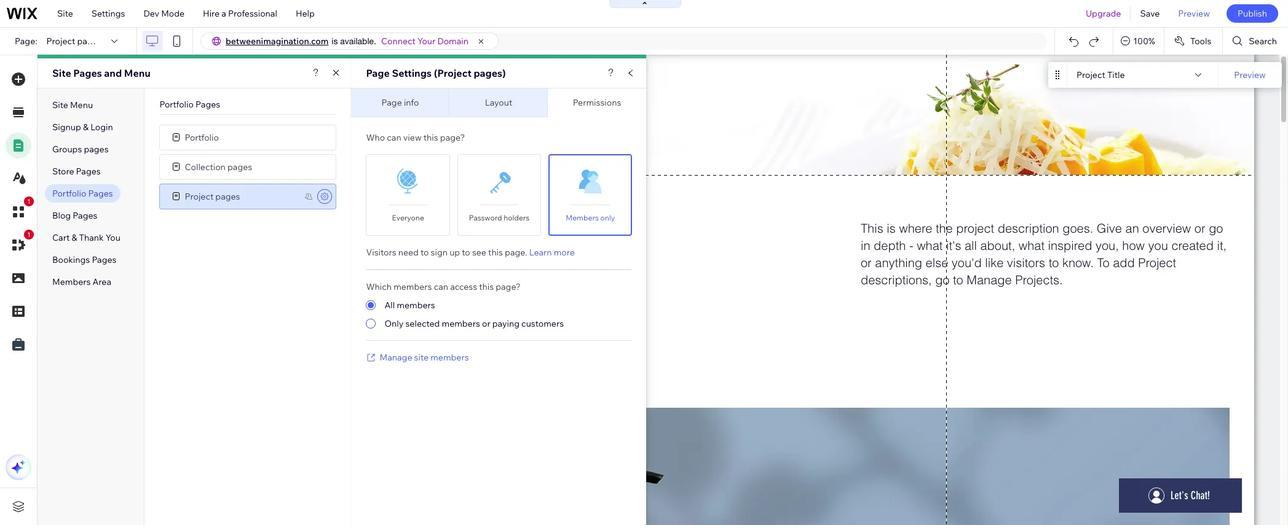 Task type: locate. For each thing, give the bounding box(es) containing it.
you
[[106, 232, 120, 244]]

0 vertical spatial this
[[424, 132, 438, 143]]

project pages up site pages and menu
[[46, 36, 102, 47]]

page? down page.
[[496, 282, 521, 293]]

0 vertical spatial members
[[566, 213, 599, 223]]

which
[[366, 282, 392, 293]]

&
[[83, 122, 89, 133], [72, 232, 77, 244]]

only
[[385, 319, 404, 330]]

1 button left cart
[[6, 230, 34, 258]]

1 vertical spatial portfolio pages
[[52, 188, 113, 199]]

0 horizontal spatial preview button
[[1169, 0, 1219, 27]]

1 button left blog
[[6, 197, 34, 225]]

sign
[[431, 247, 448, 258]]

page up page info
[[366, 67, 390, 79]]

who can view this page?
[[366, 132, 465, 143]]

0 vertical spatial project
[[46, 36, 75, 47]]

2 to from the left
[[462, 247, 470, 258]]

0 vertical spatial page?
[[440, 132, 465, 143]]

1 vertical spatial &
[[72, 232, 77, 244]]

page? right view on the top left of page
[[440, 132, 465, 143]]

1 vertical spatial project
[[1077, 69, 1106, 81]]

0 horizontal spatial &
[[72, 232, 77, 244]]

pages down collection pages
[[215, 191, 240, 202]]

0 vertical spatial 1 button
[[6, 197, 34, 225]]

0 horizontal spatial members
[[52, 277, 91, 288]]

settings left dev
[[92, 8, 125, 19]]

1 horizontal spatial members
[[566, 213, 599, 223]]

manage
[[380, 352, 412, 363]]

search
[[1249, 36, 1277, 47]]

1 horizontal spatial preview button
[[1226, 68, 1274, 82]]

pages)
[[474, 67, 506, 79]]

1 vertical spatial site
[[52, 67, 71, 79]]

preview
[[1178, 8, 1210, 19], [1234, 69, 1266, 81]]

members left or
[[442, 319, 480, 330]]

all members
[[385, 300, 435, 311]]

project pages
[[46, 36, 102, 47], [185, 191, 240, 202]]

preview button up tools button
[[1169, 0, 1219, 27]]

everyone
[[392, 213, 424, 223]]

info
[[404, 97, 419, 108]]

1 vertical spatial page
[[382, 97, 402, 108]]

page left the info
[[382, 97, 402, 108]]

project left title
[[1077, 69, 1106, 81]]

2 vertical spatial site
[[52, 100, 68, 111]]

members
[[394, 282, 432, 293], [397, 300, 435, 311], [442, 319, 480, 330], [431, 352, 469, 363]]

project pages down collection pages
[[185, 191, 240, 202]]

& left login
[[83, 122, 89, 133]]

1 vertical spatial page?
[[496, 282, 521, 293]]

this
[[424, 132, 438, 143], [488, 247, 503, 258], [479, 282, 494, 293]]

members for members area
[[52, 277, 91, 288]]

this right see on the top
[[488, 247, 503, 258]]

1
[[27, 198, 31, 205], [27, 231, 31, 239]]

0 vertical spatial menu
[[124, 67, 151, 79]]

0 vertical spatial site
[[57, 8, 73, 19]]

0 vertical spatial preview button
[[1169, 0, 1219, 27]]

to left sign
[[421, 247, 429, 258]]

0 horizontal spatial project pages
[[46, 36, 102, 47]]

preview down search button
[[1234, 69, 1266, 81]]

page for page settings (project pages)
[[366, 67, 390, 79]]

save
[[1140, 8, 1160, 19]]

2 vertical spatial project
[[185, 191, 214, 202]]

1 horizontal spatial can
[[434, 282, 448, 293]]

mode
[[161, 8, 185, 19]]

members
[[566, 213, 599, 223], [52, 277, 91, 288]]

2 vertical spatial portfolio
[[52, 188, 86, 199]]

1 horizontal spatial page?
[[496, 282, 521, 293]]

tools button
[[1165, 28, 1223, 55]]

members up all members
[[394, 282, 432, 293]]

& right cart
[[72, 232, 77, 244]]

1 horizontal spatial to
[[462, 247, 470, 258]]

learn
[[529, 247, 552, 258]]

menu
[[124, 67, 151, 79], [70, 100, 93, 111]]

2 horizontal spatial project
[[1077, 69, 1106, 81]]

0 horizontal spatial to
[[421, 247, 429, 258]]

members up selected
[[397, 300, 435, 311]]

1 vertical spatial 1 button
[[6, 230, 34, 258]]

can left view on the top left of page
[[387, 132, 401, 143]]

portfolio pages
[[160, 99, 220, 110], [52, 188, 113, 199]]

0 vertical spatial &
[[83, 122, 89, 133]]

page settings (project pages)
[[366, 67, 506, 79]]

collection
[[185, 161, 226, 172]]

access
[[450, 282, 477, 293]]

up
[[450, 247, 460, 258]]

0 vertical spatial can
[[387, 132, 401, 143]]

need
[[398, 247, 419, 258]]

this right access
[[479, 282, 494, 293]]

0 horizontal spatial menu
[[70, 100, 93, 111]]

1 horizontal spatial project pages
[[185, 191, 240, 202]]

0 vertical spatial preview
[[1178, 8, 1210, 19]]

1 vertical spatial 1
[[27, 231, 31, 239]]

is available. connect your domain
[[332, 36, 469, 47]]

site
[[57, 8, 73, 19], [52, 67, 71, 79], [52, 100, 68, 111]]

100%
[[1134, 36, 1155, 47]]

project up site pages and menu
[[46, 36, 75, 47]]

menu up signup & login
[[70, 100, 93, 111]]

1 vertical spatial menu
[[70, 100, 93, 111]]

permissions
[[573, 97, 621, 108]]

0 horizontal spatial portfolio pages
[[52, 188, 113, 199]]

0 vertical spatial settings
[[92, 8, 125, 19]]

only selected members or paying customers
[[385, 319, 564, 330]]

this right view on the top left of page
[[424, 132, 438, 143]]

0 horizontal spatial settings
[[92, 8, 125, 19]]

preview button down search button
[[1226, 68, 1274, 82]]

pages
[[73, 67, 102, 79], [196, 99, 220, 110], [76, 166, 101, 177], [88, 188, 113, 199], [73, 210, 97, 221], [92, 255, 117, 266]]

members down bookings
[[52, 277, 91, 288]]

1 vertical spatial preview
[[1234, 69, 1266, 81]]

project down the collection
[[185, 191, 214, 202]]

portfolio
[[160, 99, 194, 110], [185, 132, 219, 143], [52, 188, 86, 199]]

holders
[[504, 213, 530, 223]]

1 vertical spatial settings
[[392, 67, 432, 79]]

1 horizontal spatial &
[[83, 122, 89, 133]]

cart
[[52, 232, 70, 244]]

learn more link
[[529, 247, 575, 258]]

all
[[385, 300, 395, 311]]

1 button
[[6, 197, 34, 225], [6, 230, 34, 258]]

members left only
[[566, 213, 599, 223]]

0 vertical spatial portfolio pages
[[160, 99, 220, 110]]

0 vertical spatial portfolio
[[160, 99, 194, 110]]

0 horizontal spatial can
[[387, 132, 401, 143]]

settings up the info
[[392, 67, 432, 79]]

signup
[[52, 122, 81, 133]]

page?
[[440, 132, 465, 143], [496, 282, 521, 293]]

1 vertical spatial members
[[52, 277, 91, 288]]

pages
[[77, 36, 102, 47], [84, 144, 109, 155], [228, 161, 252, 172], [215, 191, 240, 202]]

1 horizontal spatial preview
[[1234, 69, 1266, 81]]

to
[[421, 247, 429, 258], [462, 247, 470, 258]]

0 vertical spatial page
[[366, 67, 390, 79]]

preview up tools button
[[1178, 8, 1210, 19]]

0 horizontal spatial page?
[[440, 132, 465, 143]]

password holders
[[469, 213, 530, 223]]

site pages and menu
[[52, 67, 151, 79]]

0 vertical spatial 1
[[27, 198, 31, 205]]

can left access
[[434, 282, 448, 293]]

1 to from the left
[[421, 247, 429, 258]]

to right the up
[[462, 247, 470, 258]]

1 horizontal spatial settings
[[392, 67, 432, 79]]

upgrade
[[1086, 8, 1121, 19]]

blog pages
[[52, 210, 97, 221]]

menu right and
[[124, 67, 151, 79]]

project
[[46, 36, 75, 47], [1077, 69, 1106, 81], [185, 191, 214, 202]]



Task type: describe. For each thing, give the bounding box(es) containing it.
1 1 button from the top
[[6, 197, 34, 225]]

site for site
[[57, 8, 73, 19]]

connect
[[381, 36, 416, 47]]

domain
[[438, 36, 469, 47]]

signup & login
[[52, 122, 113, 133]]

help
[[296, 8, 315, 19]]

blog
[[52, 210, 71, 221]]

available.
[[340, 36, 376, 46]]

publish
[[1238, 8, 1267, 19]]

1 horizontal spatial menu
[[124, 67, 151, 79]]

your
[[418, 36, 436, 47]]

a
[[222, 8, 226, 19]]

groups pages
[[52, 144, 109, 155]]

and
[[104, 67, 122, 79]]

selected
[[406, 319, 440, 330]]

site
[[414, 352, 429, 363]]

site menu
[[52, 100, 93, 111]]

bookings
[[52, 255, 90, 266]]

0 vertical spatial project pages
[[46, 36, 102, 47]]

visitors need to sign up to see this page. learn more
[[366, 247, 575, 258]]

store
[[52, 166, 74, 177]]

login
[[90, 122, 113, 133]]

site for site pages and menu
[[52, 67, 71, 79]]

hire a professional
[[203, 8, 277, 19]]

customers
[[522, 319, 564, 330]]

save button
[[1131, 0, 1169, 27]]

page for page info
[[382, 97, 402, 108]]

& for cart
[[72, 232, 77, 244]]

is
[[332, 36, 338, 46]]

dev
[[144, 8, 159, 19]]

1 vertical spatial preview button
[[1226, 68, 1274, 82]]

0 horizontal spatial preview
[[1178, 8, 1210, 19]]

paying
[[492, 319, 520, 330]]

manage site members link
[[380, 352, 469, 363]]

professional
[[228, 8, 277, 19]]

password
[[469, 213, 502, 223]]

1 vertical spatial this
[[488, 247, 503, 258]]

visitors
[[366, 247, 396, 258]]

2 1 button from the top
[[6, 230, 34, 258]]

page.
[[505, 247, 527, 258]]

collection pages
[[185, 161, 252, 172]]

1 horizontal spatial portfolio pages
[[160, 99, 220, 110]]

members right site
[[431, 352, 469, 363]]

1 horizontal spatial project
[[185, 191, 214, 202]]

members area
[[52, 277, 111, 288]]

search button
[[1223, 28, 1288, 55]]

view
[[403, 132, 422, 143]]

area
[[93, 277, 111, 288]]

publish button
[[1227, 4, 1279, 23]]

pages down login
[[84, 144, 109, 155]]

1 vertical spatial can
[[434, 282, 448, 293]]

hire
[[203, 8, 220, 19]]

pages right the collection
[[228, 161, 252, 172]]

1 vertical spatial portfolio
[[185, 132, 219, 143]]

members only
[[566, 213, 615, 223]]

store pages
[[52, 166, 101, 177]]

see
[[472, 247, 486, 258]]

more
[[554, 247, 575, 258]]

title
[[1107, 69, 1125, 81]]

& for signup
[[83, 122, 89, 133]]

100% button
[[1114, 28, 1164, 55]]

pages up site pages and menu
[[77, 36, 102, 47]]

thank
[[79, 232, 104, 244]]

betweenimagination.com
[[226, 36, 329, 47]]

bookings pages
[[52, 255, 117, 266]]

(project
[[434, 67, 472, 79]]

site for site menu
[[52, 100, 68, 111]]

manage site members
[[380, 352, 469, 363]]

members for members only
[[566, 213, 599, 223]]

1 1 from the top
[[27, 198, 31, 205]]

tools
[[1190, 36, 1212, 47]]

2 1 from the top
[[27, 231, 31, 239]]

layout
[[485, 97, 512, 108]]

0 horizontal spatial project
[[46, 36, 75, 47]]

dev mode
[[144, 8, 185, 19]]

groups
[[52, 144, 82, 155]]

2 vertical spatial this
[[479, 282, 494, 293]]

which members can access this page?
[[366, 282, 521, 293]]

only
[[601, 213, 615, 223]]

page info
[[382, 97, 419, 108]]

or
[[482, 319, 491, 330]]

project title
[[1077, 69, 1125, 81]]

cart & thank you
[[52, 232, 120, 244]]

who
[[366, 132, 385, 143]]

1 vertical spatial project pages
[[185, 191, 240, 202]]



Task type: vqa. For each thing, say whether or not it's contained in the screenshot.
the bottom &
yes



